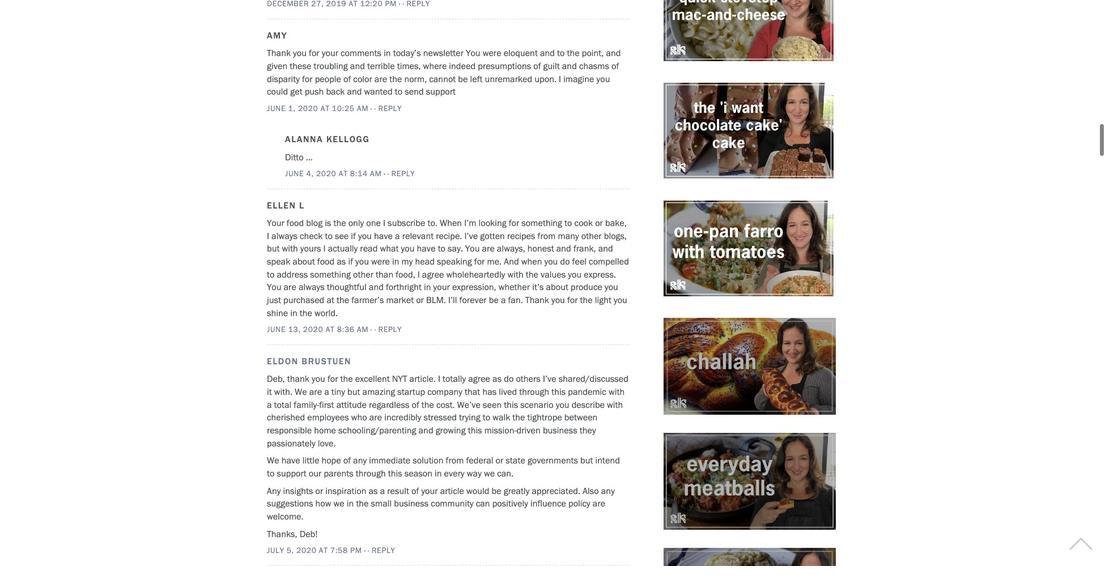 Task type: describe. For each thing, give the bounding box(es) containing it.
to left send
[[395, 86, 403, 97]]

reply right the pm
[[372, 546, 395, 556]]

thank inside your food blog is the only one i subscribe to.  when i'm looking for something to cook or bake, i always check to see if you have a relevant recipe.  i've gotten recipes from many other blogs, but with yours i actually read what you have to say.  you are always, honest and frank, and speak about food as if you were in my head speaking for me.  and when you do feel compelled to address something other than food, i agree wholeheartedly with the values you express. you are always thoughtful and forthright in your expression, whether it's about produce you just purchased at the farmer's market or blm.  i'll forever be a fan.  thank you for the light you shine in the world.
[[526, 295, 549, 306]]

are up schooling/parenting
[[370, 412, 382, 423]]

are inside any insights or inspiration as a result of your article would be greatly appreciated. also any suggestions how we in the small business community can positively influence policy are welcome.
[[593, 499, 606, 509]]

i right "food,"
[[418, 269, 420, 280]]

have inside we have little hope of any immediate solution from federal or state governments but intend to support our parents through this season in every way we can.
[[282, 455, 300, 466]]

june 4, 2020 at 8:14 am
[[285, 169, 382, 179]]

blm.
[[426, 295, 446, 306]]

from inside we have little hope of any immediate solution from federal or state governments but intend to support our parents through this season in every way we can.
[[446, 455, 464, 466]]

market
[[386, 295, 414, 306]]

forever
[[460, 295, 487, 306]]

terrible
[[367, 61, 395, 71]]

for up "these"
[[309, 48, 320, 59]]

of inside deb, thank you for the excellent nyt article.  i totally agree as do others i've shared/discussed it with. we are a tiny but amazing startup company that has lived through this pandemic with a total family-first attitude regardless of the cost. we've seen this scenario you describe with cherished employees who are incredibly stressed trying to walk the tightrope between responsible home schooling/parenting and growing this mission-driven business they passionately love.
[[412, 400, 419, 410]]

pandemic
[[568, 387, 607, 397]]

to up many at right
[[565, 218, 572, 229]]

june for your food blog is the only one i subscribe to.  when i'm looking for something to cook or bake, i always check to see if you have a relevant recipe.  i've gotten recipes from many other blogs, but with yours i actually read what you have to say.  you are always, honest and frank, and speak about food as if you were in my head speaking for me.  and when you do feel compelled to address something other than food, i agree wholeheartedly with the values you express. you are always thoughtful and forthright in your expression, whether it's about produce you just purchased at the farmer's market or blm.  i'll forever be a fan.  thank you for the light you shine in the world.
[[267, 325, 286, 335]]

2 vertical spatial you
[[267, 282, 281, 293]]

guilt
[[544, 61, 560, 71]]

where
[[423, 61, 447, 71]]

june for thank you for your comments in today's newsletter you were eloquent and to the point, and given these troubling and terrible times, where indeed presumptions of guilt and chasms of disparity for people of color  are the norm, cannot be left unremarked upon. i imagine you could  get push back and wanted to send support
[[267, 104, 286, 113]]

at left 7:58
[[319, 546, 328, 556]]

these
[[290, 61, 311, 71]]

in left my
[[392, 256, 399, 267]]

are up family-
[[309, 387, 322, 397]]

say.
[[448, 244, 463, 254]]

growing
[[436, 425, 466, 436]]

who
[[351, 412, 367, 423]]

0 vertical spatial about
[[293, 256, 315, 267]]

when
[[521, 256, 542, 267]]

stressed
[[424, 412, 457, 423]]

you right the light at the bottom right
[[614, 295, 628, 306]]

imagine
[[564, 73, 595, 84]]

1,
[[288, 104, 296, 113]]

of left color
[[344, 73, 351, 84]]

4,
[[307, 169, 314, 179]]

and up imagine
[[562, 61, 577, 71]]

mission-
[[485, 425, 517, 436]]

parents
[[324, 468, 354, 479]]

to up guilt
[[557, 48, 565, 59]]

deb, thank you for the excellent nyt article.  i totally agree as do others i've shared/discussed it with. we are a tiny but amazing startup company that has lived through this pandemic with a total family-first attitude regardless of the cost. we've seen this scenario you describe with cherished employees who are incredibly stressed trying to walk the tightrope between responsible home schooling/parenting and growing this mission-driven business they passionately love.
[[267, 374, 629, 449]]

reply link for you
[[375, 104, 402, 113]]

article.
[[410, 374, 436, 385]]

brustuen
[[302, 356, 352, 367]]

back
[[326, 86, 345, 97]]

family-
[[294, 400, 319, 410]]

recipe.
[[436, 231, 462, 241]]

agree inside your food blog is the only one i subscribe to.  when i'm looking for something to cook or bake, i always check to see if you have a relevant recipe.  i've gotten recipes from many other blogs, but with yours i actually read what you have to say.  you are always, honest and frank, and speak about food as if you were in my head speaking for me.  and when you do feel compelled to address something other than food, i agree wholeheartedly with the values you express. you are always thoughtful and forthright in your expression, whether it's about produce you just purchased at the farmer's market or blm.  i'll forever be a fan.  thank you for the light you shine in the world.
[[422, 269, 444, 280]]

with down shared/discussed
[[609, 387, 625, 397]]

am for only
[[357, 325, 369, 335]]

gotten
[[480, 231, 505, 241]]

0 vertical spatial something
[[522, 218, 563, 229]]

wholeheartedly
[[447, 269, 505, 280]]

for up the recipes
[[509, 218, 520, 229]]

greatly
[[504, 486, 530, 497]]

and down comments
[[350, 61, 365, 71]]

7:58
[[331, 546, 348, 556]]

we inside we have little hope of any immediate solution from federal or state governments but intend to support our parents through this season in every way we can.
[[484, 468, 495, 479]]

check
[[300, 231, 323, 241]]

this down lived
[[504, 400, 518, 410]]

subscribe
[[388, 218, 425, 229]]

and down many at right
[[557, 244, 571, 254]]

eldon brustuen
[[267, 356, 352, 367]]

as inside deb, thank you for the excellent nyt article.  i totally agree as do others i've shared/discussed it with. we are a tiny but amazing startup company that has lived through this pandemic with a total family-first attitude regardless of the cost. we've seen this scenario you describe with cherished employees who are incredibly stressed trying to walk the tightrope between responsible home schooling/parenting and growing this mission-driven business they passionately love.
[[493, 374, 502, 385]]

it's
[[533, 282, 544, 293]]

honest
[[528, 244, 554, 254]]

support inside thank you for your comments in today's newsletter you were eloquent and to the point, and given these troubling and terrible times, where indeed presumptions of guilt and chasms of disparity for people of color  are the norm, cannot be left unremarked upon. i imagine you could  get push back and wanted to send support
[[426, 86, 456, 97]]

of left guilt
[[534, 61, 541, 71]]

…
[[306, 152, 313, 163]]

amazing
[[363, 387, 395, 397]]

when
[[440, 218, 462, 229]]

june 13, 2020 at 8:36 am
[[267, 325, 369, 335]]

blog
[[306, 218, 323, 229]]

of right chasms
[[612, 61, 619, 71]]

2020 right 5,
[[297, 546, 317, 556]]

describe
[[572, 400, 605, 410]]

farmer's
[[352, 295, 384, 306]]

1 vertical spatial other
[[353, 269, 374, 280]]

deb,
[[267, 374, 285, 385]]

1 vertical spatial you
[[466, 244, 480, 254]]

many
[[558, 231, 579, 241]]

your food blog is the only one i subscribe to.  when i'm looking for something to cook or bake, i always check to see if you have a relevant recipe.  i've gotten recipes from many other blogs, but with yours i actually read what you have to say.  you are always, honest and frank, and speak about food as if you were in my head speaking for me.  and when you do feel compelled to address something other than food, i agree wholeheartedly with the values you express. you are always thoughtful and forthright in your expression, whether it's about produce you just purchased at the farmer's market or blm.  i'll forever be a fan.  thank you for the light you shine in the world.
[[267, 218, 629, 319]]

are down address
[[284, 282, 296, 293]]

presumptions
[[478, 61, 531, 71]]

tiny
[[332, 387, 345, 397]]

head
[[415, 256, 435, 267]]

at inside your food blog is the only one i subscribe to.  when i'm looking for something to cook or bake, i always check to see if you have a relevant recipe.  i've gotten recipes from many other blogs, but with yours i actually read what you have to say.  you are always, honest and frank, and speak about food as if you were in my head speaking for me.  and when you do feel compelled to address something other than food, i agree wholeheartedly with the values you express. you are always thoughtful and forthright in your expression, whether it's about produce you just purchased at the farmer's market or blm.  i'll forever be a fan.  thank you for the light you shine in the world.
[[327, 295, 335, 306]]

you up the light at the bottom right
[[605, 282, 619, 293]]

reply link for food
[[375, 325, 402, 335]]

insights
[[283, 486, 313, 497]]

policy
[[569, 499, 591, 509]]

relevant
[[402, 231, 434, 241]]

responsible
[[267, 425, 312, 436]]

we have little hope of any immediate solution from federal or state governments but intend to support our parents through this season in every way we can.
[[267, 455, 620, 479]]

with up whether
[[508, 269, 524, 280]]

would
[[467, 486, 490, 497]]

were inside thank you for your comments in today's newsletter you were eloquent and to the point, and given these troubling and terrible times, where indeed presumptions of guilt and chasms of disparity for people of color  are the norm, cannot be left unremarked upon. i imagine you could  get push back and wanted to send support
[[483, 48, 502, 59]]

employees
[[307, 412, 349, 423]]

as inside any insights or inspiration as a result of your article would be greatly appreciated. also any suggestions how we in the small business community can positively influence policy are welcome.
[[369, 486, 378, 497]]

you up the values
[[545, 256, 558, 267]]

shine
[[267, 308, 288, 319]]

expression,
[[452, 282, 497, 293]]

in inside any insights or inspiration as a result of your article would be greatly appreciated. also any suggestions how we in the small business community can positively influence policy are welcome.
[[347, 499, 354, 509]]

to down the is
[[325, 231, 333, 241]]

reply link right the pm
[[368, 546, 395, 556]]

we've
[[457, 400, 481, 410]]

with up speak
[[282, 244, 298, 254]]

norm,
[[405, 73, 427, 84]]

between
[[565, 412, 598, 423]]

a inside any insights or inspiration as a result of your article would be greatly appreciated. also any suggestions how we in the small business community can positively influence policy are welcome.
[[380, 486, 385, 497]]

the right the is
[[334, 218, 346, 229]]

and up compelled
[[599, 244, 613, 254]]

point,
[[582, 48, 604, 59]]

1 vertical spatial if
[[348, 256, 353, 267]]

i right yours
[[324, 244, 326, 254]]

kellogg
[[327, 134, 370, 145]]

intend
[[596, 455, 620, 466]]

whether
[[499, 282, 530, 293]]

i right one
[[383, 218, 386, 229]]

0 vertical spatial other
[[582, 231, 602, 241]]

but inside deb, thank you for the excellent nyt article.  i totally agree as do others i've shared/discussed it with. we are a tiny but amazing startup company that has lived through this pandemic with a total family-first attitude regardless of the cost. we've seen this scenario you describe with cherished employees who are incredibly stressed trying to walk the tightrope between responsible home schooling/parenting and growing this mission-driven business they passionately love.
[[348, 387, 360, 397]]

eldon brustuen link
[[267, 356, 352, 367]]

with right describe
[[607, 400, 623, 410]]

business inside any insights or inspiration as a result of your article would be greatly appreciated. also any suggestions how we in the small business community can positively influence policy are welcome.
[[394, 499, 429, 509]]

immediate
[[369, 455, 411, 466]]

you down read
[[356, 256, 369, 267]]

how
[[316, 499, 331, 509]]

are inside thank you for your comments in today's newsletter you were eloquent and to the point, and given these troubling and terrible times, where indeed presumptions of guilt and chasms of disparity for people of color  are the norm, cannot be left unremarked upon. i imagine you could  get push back and wanted to send support
[[375, 73, 387, 84]]

get
[[290, 86, 303, 97]]

a left tiny
[[324, 387, 329, 397]]

you down the values
[[552, 295, 565, 306]]

first
[[319, 400, 334, 410]]

home
[[314, 425, 336, 436]]

reply for food
[[378, 325, 402, 335]]

speaking
[[437, 256, 472, 267]]

thank inside thank you for your comments in today's newsletter you were eloquent and to the point, and given these troubling and terrible times, where indeed presumptions of guilt and chasms of disparity for people of color  are the norm, cannot be left unremarked upon. i imagine you could  get push back and wanted to send support
[[267, 48, 291, 59]]

i inside deb, thank you for the excellent nyt article.  i totally agree as do others i've shared/discussed it with. we are a tiny but amazing startup company that has lived through this pandemic with a total family-first attitude regardless of the cost. we've seen this scenario you describe with cherished employees who are incredibly stressed trying to walk the tightrope between responsible home schooling/parenting and growing this mission-driven business they passionately love.
[[438, 374, 441, 385]]

could
[[267, 86, 288, 97]]

or inside we have little hope of any immediate solution from federal or state governments but intend to support our parents through this season in every way we can.
[[496, 455, 504, 466]]

you down chasms
[[597, 73, 610, 84]]

blogs,
[[604, 231, 627, 241]]

troubling
[[314, 61, 348, 71]]

our
[[309, 468, 322, 479]]

influence
[[531, 499, 566, 509]]

any inside any insights or inspiration as a result of your article would be greatly appreciated. also any suggestions how we in the small business community can positively influence policy are welcome.
[[601, 486, 615, 497]]

light
[[595, 295, 612, 306]]

thank you for your comments in today's newsletter you were eloquent and to the point, and given these troubling and terrible times, where indeed presumptions of guilt and chasms of disparity for people of color  are the norm, cannot be left unremarked upon. i imagine you could  get push back and wanted to send support
[[267, 48, 621, 97]]

1 vertical spatial am
[[370, 169, 382, 179]]

or left blm.
[[416, 295, 424, 306]]

do inside your food blog is the only one i subscribe to.  when i'm looking for something to cook or bake, i always check to see if you have a relevant recipe.  i've gotten recipes from many other blogs, but with yours i actually read what you have to say.  you are always, honest and frank, and speak about food as if you were in my head speaking for me.  and when you do feel compelled to address something other than food, i agree wholeheartedly with the values you express. you are always thoughtful and forthright in your expression, whether it's about produce you just purchased at the farmer's market or blm.  i'll forever be a fan.  thank you for the light you shine in the world.
[[560, 256, 570, 267]]

the down times, at the left top of page
[[390, 73, 402, 84]]

this inside we have little hope of any immediate solution from federal or state governments but intend to support our parents through this season in every way we can.
[[388, 468, 402, 479]]

thanks, deb!
[[267, 529, 318, 540]]

this up scenario
[[552, 387, 566, 397]]

business inside deb, thank you for the excellent nyt article.  i totally agree as do others i've shared/discussed it with. we are a tiny but amazing startup company that has lived through this pandemic with a total family-first attitude regardless of the cost. we've seen this scenario you describe with cherished employees who are incredibly stressed trying to walk the tightrope between responsible home schooling/parenting and growing this mission-driven business they passionately love.
[[543, 425, 578, 436]]

1 vertical spatial food
[[317, 256, 335, 267]]

and right point,
[[606, 48, 621, 59]]

hope
[[322, 455, 341, 466]]

always,
[[497, 244, 526, 254]]

june for ditto  …
[[285, 169, 304, 179]]

can.
[[497, 468, 514, 479]]

you down 'brustuen'
[[312, 374, 325, 385]]

were inside your food blog is the only one i subscribe to.  when i'm looking for something to cook or bake, i always check to see if you have a relevant recipe.  i've gotten recipes from many other blogs, but with yours i actually read what you have to say.  you are always, honest and frank, and speak about food as if you were in my head speaking for me.  and when you do feel compelled to address something other than food, i agree wholeheartedly with the values you express. you are always thoughtful and forthright in your expression, whether it's about produce you just purchased at the farmer's market or blm.  i'll forever be a fan.  thank you for the light you shine in the world.
[[371, 256, 390, 267]]

suggestions
[[267, 499, 313, 509]]

and down color
[[347, 86, 362, 97]]

send
[[405, 86, 424, 97]]

fan.
[[508, 295, 523, 306]]

eldon
[[267, 356, 299, 367]]

we inside deb, thank you for the excellent nyt article.  i totally agree as do others i've shared/discussed it with. we are a tiny but amazing startup company that has lived through this pandemic with a total family-first attitude regardless of the cost. we've seen this scenario you describe with cherished employees who are incredibly stressed trying to walk the tightrope between responsible home schooling/parenting and growing this mission-driven business they passionately love.
[[295, 387, 307, 397]]

result
[[387, 486, 409, 497]]

any
[[267, 486, 281, 497]]

for down "these"
[[302, 73, 313, 84]]

and down than
[[369, 282, 384, 293]]

for down "produce"
[[568, 295, 578, 306]]

i've inside deb, thank you for the excellent nyt article.  i totally agree as do others i've shared/discussed it with. we are a tiny but amazing startup company that has lived through this pandemic with a total family-first attitude regardless of the cost. we've seen this scenario you describe with cherished employees who are incredibly stressed trying to walk the tightrope between responsible home schooling/parenting and growing this mission-driven business they passionately love.
[[543, 374, 557, 385]]

the down when
[[526, 269, 539, 280]]

through inside deb, thank you for the excellent nyt article.  i totally agree as do others i've shared/discussed it with. we are a tiny but amazing startup company that has lived through this pandemic with a total family-first attitude regardless of the cost. we've seen this scenario you describe with cherished employees who are incredibly stressed trying to walk the tightrope between responsible home schooling/parenting and growing this mission-driven business they passionately love.
[[520, 387, 550, 397]]

you down feel
[[568, 269, 582, 280]]

to left say.
[[438, 244, 446, 254]]



Task type: locate. For each thing, give the bounding box(es) containing it.
unremarked
[[485, 73, 533, 84]]

1 vertical spatial have
[[417, 244, 436, 254]]

1 horizontal spatial were
[[483, 48, 502, 59]]

i've down i'm
[[465, 231, 478, 241]]

2 horizontal spatial but
[[581, 455, 593, 466]]

pm
[[350, 546, 362, 556]]

for inside deb, thank you for the excellent nyt article.  i totally agree as do others i've shared/discussed it with. we are a tiny but amazing startup company that has lived through this pandemic with a total family-first attitude regardless of the cost. we've seen this scenario you describe with cherished employees who are incredibly stressed trying to walk the tightrope between responsible home schooling/parenting and growing this mission-driven business they passionately love.
[[328, 374, 338, 385]]

i
[[559, 73, 561, 84], [383, 218, 386, 229], [267, 231, 269, 241], [324, 244, 326, 254], [418, 269, 420, 280], [438, 374, 441, 385]]

something up thoughtful
[[310, 269, 351, 280]]

1 horizontal spatial food
[[317, 256, 335, 267]]

feel
[[572, 256, 587, 267]]

am for in
[[357, 104, 369, 113]]

positively
[[493, 499, 528, 509]]

you up tightrope
[[556, 400, 570, 410]]

times,
[[397, 61, 421, 71]]

2 vertical spatial your
[[422, 486, 438, 497]]

1 horizontal spatial from
[[538, 231, 556, 241]]

alanna
[[285, 134, 323, 145]]

1 vertical spatial agree
[[469, 374, 490, 385]]

the down thoughtful
[[337, 295, 349, 306]]

also
[[583, 486, 599, 497]]

reply link for …
[[388, 169, 415, 179]]

of inside we have little hope of any immediate solution from federal or state governments but intend to support our parents through this season in every way we can.
[[343, 455, 351, 466]]

company
[[428, 387, 463, 397]]

your
[[267, 218, 285, 229]]

and inside deb, thank you for the excellent nyt article.  i totally agree as do others i've shared/discussed it with. we are a tiny but amazing startup company that has lived through this pandemic with a total family-first attitude regardless of the cost. we've seen this scenario you describe with cherished employees who are incredibly stressed trying to walk the tightrope between responsible home schooling/parenting and growing this mission-driven business they passionately love.
[[419, 425, 434, 436]]

the inside any insights or inspiration as a result of your article would be greatly appreciated. also any suggestions how we in the small business community can positively influence policy are welcome.
[[356, 499, 369, 509]]

you up read
[[358, 231, 372, 241]]

of right result
[[412, 486, 419, 497]]

thoughtful
[[327, 282, 367, 293]]

june left 1,
[[267, 104, 286, 113]]

only
[[349, 218, 364, 229]]

food,
[[396, 269, 415, 280]]

at for your food blog is the only one i subscribe to.  when i'm looking for something to cook or bake, i always check to see if you have a relevant recipe.  i've gotten recipes from many other blogs, but with yours i actually read what you have to say.  you are always, honest and frank, and speak about food as if you were in my head speaking for me.  and when you do feel compelled to address something other than food, i agree wholeheartedly with the values you express. you are always thoughtful and forthright in your expression, whether it's about produce you just purchased at the farmer's market or blm.  i'll forever be a fan.  thank you for the light you shine in the world.
[[326, 325, 335, 335]]

scenario
[[521, 400, 554, 410]]

0 horizontal spatial about
[[293, 256, 315, 267]]

one
[[366, 218, 381, 229]]

from up honest
[[538, 231, 556, 241]]

but left intend
[[581, 455, 593, 466]]

but up speak
[[267, 244, 280, 254]]

are
[[375, 73, 387, 84], [482, 244, 495, 254], [284, 282, 296, 293], [309, 387, 322, 397], [370, 412, 382, 423], [593, 499, 606, 509]]

0 vertical spatial i've
[[465, 231, 478, 241]]

0 vertical spatial through
[[520, 387, 550, 397]]

of inside any insights or inspiration as a result of your article would be greatly appreciated. also any suggestions how we in the small business community can positively influence policy are welcome.
[[412, 486, 419, 497]]

reply link down market
[[375, 325, 402, 335]]

0 vertical spatial any
[[353, 455, 367, 466]]

0 vertical spatial business
[[543, 425, 578, 436]]

0 horizontal spatial other
[[353, 269, 374, 280]]

governments
[[528, 455, 578, 466]]

a left fan.
[[501, 295, 506, 306]]

i'm
[[464, 218, 477, 229]]

your up blm.
[[434, 282, 450, 293]]

to down seen
[[483, 412, 491, 423]]

at left '8:36'
[[326, 325, 335, 335]]

0 vertical spatial am
[[357, 104, 369, 113]]

thank down it's
[[526, 295, 549, 306]]

1 horizontal spatial always
[[299, 282, 325, 293]]

always up purchased
[[299, 282, 325, 293]]

state
[[506, 455, 526, 466]]

be right forever
[[489, 295, 499, 306]]

were up than
[[371, 256, 390, 267]]

they
[[580, 425, 596, 436]]

1 horizontal spatial something
[[522, 218, 563, 229]]

startup
[[398, 387, 425, 397]]

incredibly
[[385, 412, 422, 423]]

this down "trying"
[[468, 425, 482, 436]]

the left point,
[[567, 48, 580, 59]]

2020 for your food blog is the only one i subscribe to.  when i'm looking for something to cook or bake, i always check to see if you have a relevant recipe.  i've gotten recipes from many other blogs, but with yours i actually read what you have to say.  you are always, honest and frank, and speak about food as if you were in my head speaking for me.  and when you do feel compelled to address something other than food, i agree wholeheartedly with the values you express. you are always thoughtful and forthright in your expression, whether it's about produce you just purchased at the farmer's market or blm.  i'll forever be a fan.  thank you for the light you shine in the world.
[[303, 325, 323, 335]]

1 horizontal spatial any
[[601, 486, 615, 497]]

2020 right 13,
[[303, 325, 323, 335]]

wanted
[[364, 86, 393, 97]]

1 vertical spatial june
[[285, 169, 304, 179]]

0 vertical spatial agree
[[422, 269, 444, 280]]

the left the cost.
[[422, 400, 434, 410]]

to
[[557, 48, 565, 59], [395, 86, 403, 97], [565, 218, 572, 229], [325, 231, 333, 241], [438, 244, 446, 254], [267, 269, 275, 280], [483, 412, 491, 423], [267, 468, 275, 479]]

2 vertical spatial am
[[357, 325, 369, 335]]

we down thank
[[295, 387, 307, 397]]

thanks,
[[267, 529, 297, 540]]

None search field
[[53, 27, 1019, 62]]

your inside your food blog is the only one i subscribe to.  when i'm looking for something to cook or bake, i always check to see if you have a relevant recipe.  i've gotten recipes from many other blogs, but with yours i actually read what you have to say.  you are always, honest and frank, and speak about food as if you were in my head speaking for me.  and when you do feel compelled to address something other than food, i agree wholeheartedly with the values you express. you are always thoughtful and forthright in your expression, whether it's about produce you just purchased at the farmer's market or blm.  i'll forever be a fan.  thank you for the light you shine in the world.
[[434, 282, 450, 293]]

at for thank you for your comments in today's newsletter you were eloquent and to the point, and given these troubling and terrible times, where indeed presumptions of guilt and chasms of disparity for people of color  are the norm, cannot be left unremarked upon. i imagine you could  get push back and wanted to send support
[[321, 104, 330, 113]]

i've
[[465, 231, 478, 241], [543, 374, 557, 385]]

but up attitude
[[348, 387, 360, 397]]

values
[[541, 269, 566, 280]]

amy
[[267, 30, 287, 41]]

other up frank,
[[582, 231, 602, 241]]

1 horizontal spatial about
[[546, 282, 569, 293]]

other
[[582, 231, 602, 241], [353, 269, 374, 280]]

0 vertical spatial you
[[466, 48, 481, 59]]

a
[[395, 231, 400, 241], [501, 295, 506, 306], [324, 387, 329, 397], [267, 400, 272, 410], [380, 486, 385, 497]]

reply link down wanted
[[375, 104, 402, 113]]

1 horizontal spatial support
[[426, 86, 456, 97]]

a up what
[[395, 231, 400, 241]]

8:14
[[350, 169, 368, 179]]

0 vertical spatial support
[[426, 86, 456, 97]]

0 vertical spatial we
[[295, 387, 307, 397]]

recipes
[[507, 231, 536, 241]]

0 vertical spatial food
[[287, 218, 304, 229]]

2 vertical spatial but
[[581, 455, 593, 466]]

other up thoughtful
[[353, 269, 374, 280]]

1 vertical spatial but
[[348, 387, 360, 397]]

and
[[504, 256, 519, 267]]

what
[[380, 244, 399, 254]]

if
[[351, 231, 356, 241], [348, 256, 353, 267]]

your inside thank you for your comments in today's newsletter you were eloquent and to the point, and given these troubling and terrible times, where indeed presumptions of guilt and chasms of disparity for people of color  are the norm, cannot be left unremarked upon. i imagine you could  get push back and wanted to send support
[[322, 48, 339, 59]]

to inside we have little hope of any immediate solution from federal or state governments but intend to support our parents through this season in every way we can.
[[267, 468, 275, 479]]

do left feel
[[560, 256, 570, 267]]

it
[[267, 387, 272, 397]]

but inside we have little hope of any immediate solution from federal or state governments but intend to support our parents through this season in every way we can.
[[581, 455, 593, 466]]

do inside deb, thank you for the excellent nyt article.  i totally agree as do others i've shared/discussed it with. we are a tiny but amazing startup company that has lived through this pandemic with a total family-first attitude regardless of the cost. we've seen this scenario you describe with cherished employees who are incredibly stressed trying to walk the tightrope between responsible home schooling/parenting and growing this mission-driven business they passionately love.
[[504, 374, 514, 385]]

0 horizontal spatial but
[[267, 244, 280, 254]]

thank up given
[[267, 48, 291, 59]]

i down your
[[267, 231, 269, 241]]

5,
[[287, 546, 294, 556]]

2020 right 4,
[[316, 169, 337, 179]]

if right see
[[351, 231, 356, 241]]

0 vertical spatial have
[[374, 231, 393, 241]]

1 horizontal spatial other
[[582, 231, 602, 241]]

0 horizontal spatial as
[[337, 256, 346, 267]]

2 horizontal spatial have
[[417, 244, 436, 254]]

about down yours
[[293, 256, 315, 267]]

cost.
[[437, 400, 455, 410]]

i up the company at the bottom
[[438, 374, 441, 385]]

2020 for thank you for your comments in today's newsletter you were eloquent and to the point, and given these troubling and terrible times, where indeed presumptions of guilt and chasms of disparity for people of color  are the norm, cannot be left unremarked upon. i imagine you could  get push back and wanted to send support
[[298, 104, 318, 113]]

others
[[516, 374, 541, 385]]

than
[[376, 269, 394, 280]]

comments
[[341, 48, 382, 59]]

as inside your food blog is the only one i subscribe to.  when i'm looking for something to cook or bake, i always check to see if you have a relevant recipe.  i've gotten recipes from many other blogs, but with yours i actually read what you have to say.  you are always, honest and frank, and speak about food as if you were in my head speaking for me.  and when you do feel compelled to address something other than food, i agree wholeheartedly with the values you express. you are always thoughtful and forthright in your expression, whether it's about produce you just purchased at the farmer's market or blm.  i'll forever be a fan.  thank you for the light you shine in the world.
[[337, 256, 346, 267]]

1 horizontal spatial as
[[369, 486, 378, 497]]

in inside we have little hope of any immediate solution from federal or state governments but intend to support our parents through this season in every way we can.
[[435, 468, 442, 479]]

0 horizontal spatial thank
[[267, 48, 291, 59]]

1 vertical spatial we
[[267, 455, 279, 466]]

and up guilt
[[540, 48, 555, 59]]

we inside any insights or inspiration as a result of your article would be greatly appreciated. also any suggestions how we in the small business community can positively influence policy are welcome.
[[334, 499, 345, 509]]

1 vertical spatial always
[[299, 282, 325, 293]]

at for ditto  …
[[339, 169, 348, 179]]

1 vertical spatial support
[[277, 468, 307, 479]]

for up tiny
[[328, 374, 338, 385]]

inspiration
[[326, 486, 367, 497]]

but
[[267, 244, 280, 254], [348, 387, 360, 397], [581, 455, 593, 466]]

have down passionately on the left of the page
[[282, 455, 300, 466]]

i right upon.
[[559, 73, 561, 84]]

in up blm.
[[424, 282, 431, 293]]

as down the actually
[[337, 256, 346, 267]]

be right would
[[492, 486, 502, 497]]

at up world.
[[327, 295, 335, 306]]

schooling/parenting
[[339, 425, 416, 436]]

1 horizontal spatial we
[[484, 468, 495, 479]]

read
[[360, 244, 378, 254]]

but inside your food blog is the only one i subscribe to.  when i'm looking for something to cook or bake, i always check to see if you have a relevant recipe.  i've gotten recipes from many other blogs, but with yours i actually read what you have to say.  you are always, honest and frank, and speak about food as if you were in my head speaking for me.  and when you do feel compelled to address something other than food, i agree wholeheartedly with the values you express. you are always thoughtful and forthright in your expression, whether it's about produce you just purchased at the farmer's market or blm.  i'll forever be a fan.  thank you for the light you shine in the world.
[[267, 244, 280, 254]]

be inside thank you for your comments in today's newsletter you were eloquent and to the point, and given these troubling and terrible times, where indeed presumptions of guilt and chasms of disparity for people of color  are the norm, cannot be left unremarked upon. i imagine you could  get push back and wanted to send support
[[458, 73, 468, 84]]

any
[[353, 455, 367, 466], [601, 486, 615, 497]]

a up 'small'
[[380, 486, 385, 497]]

you
[[466, 48, 481, 59], [466, 244, 480, 254], [267, 282, 281, 293]]

food
[[287, 218, 304, 229], [317, 256, 335, 267]]

0 horizontal spatial agree
[[422, 269, 444, 280]]

1 horizontal spatial business
[[543, 425, 578, 436]]

1 horizontal spatial have
[[374, 231, 393, 241]]

a down the it
[[267, 400, 272, 410]]

from
[[538, 231, 556, 241], [446, 455, 464, 466]]

are down terrible
[[375, 73, 387, 84]]

0 horizontal spatial from
[[446, 455, 464, 466]]

produce
[[571, 282, 603, 293]]

for up wholeheartedly
[[474, 256, 485, 267]]

the down "produce"
[[580, 295, 593, 306]]

just
[[267, 295, 281, 306]]

2 vertical spatial be
[[492, 486, 502, 497]]

has
[[483, 387, 497, 397]]

or inside any insights or inspiration as a result of your article would be greatly appreciated. also any suggestions how we in the small business community can positively influence policy are welcome.
[[316, 486, 323, 497]]

0 vertical spatial were
[[483, 48, 502, 59]]

have up head
[[417, 244, 436, 254]]

1 horizontal spatial but
[[348, 387, 360, 397]]

july 5, 2020 at 7:58 pm
[[267, 546, 362, 556]]

1 vertical spatial as
[[493, 374, 502, 385]]

from inside your food blog is the only one i subscribe to.  when i'm looking for something to cook or bake, i always check to see if you have a relevant recipe.  i've gotten recipes from many other blogs, but with yours i actually read what you have to say.  you are always, honest and frank, and speak about food as if you were in my head speaking for me.  and when you do feel compelled to address something other than food, i agree wholeheartedly with the values you express. you are always thoughtful and forthright in your expression, whether it's about produce you just purchased at the farmer's market or blm.  i'll forever be a fan.  thank you for the light you shine in the world.
[[538, 231, 556, 241]]

through down 'immediate'
[[356, 468, 386, 479]]

we inside we have little hope of any immediate solution from federal or state governments but intend to support our parents through this season in every way we can.
[[267, 455, 279, 466]]

address
[[277, 269, 308, 280]]

1 vertical spatial from
[[446, 455, 464, 466]]

ditto  …
[[285, 152, 313, 163]]

0 vertical spatial june
[[267, 104, 286, 113]]

the up driven
[[513, 412, 525, 423]]

through inside we have little hope of any immediate solution from federal or state governments but intend to support our parents through this season in every way we can.
[[356, 468, 386, 479]]

1 vertical spatial any
[[601, 486, 615, 497]]

business down tightrope
[[543, 425, 578, 436]]

were
[[483, 48, 502, 59], [371, 256, 390, 267]]

reply for …
[[392, 169, 415, 179]]

1 vertical spatial through
[[356, 468, 386, 479]]

any inside we have little hope of any immediate solution from federal or state governments but intend to support our parents through this season in every way we can.
[[353, 455, 367, 466]]

agree
[[422, 269, 444, 280], [469, 374, 490, 385]]

you up my
[[401, 244, 415, 254]]

1 vertical spatial were
[[371, 256, 390, 267]]

do
[[560, 256, 570, 267], [504, 374, 514, 385]]

0 vertical spatial be
[[458, 73, 468, 84]]

support up insights
[[277, 468, 307, 479]]

in down purchased
[[290, 308, 298, 319]]

0 horizontal spatial have
[[282, 455, 300, 466]]

newsletter
[[423, 48, 464, 59]]

0 vertical spatial if
[[351, 231, 356, 241]]

0 horizontal spatial any
[[353, 455, 367, 466]]

1 vertical spatial your
[[434, 282, 450, 293]]

1 vertical spatial business
[[394, 499, 429, 509]]

i inside thank you for your comments in today's newsletter you were eloquent and to the point, and given these troubling and terrible times, where indeed presumptions of guilt and chasms of disparity for people of color  are the norm, cannot be left unremarked upon. i imagine you could  get push back and wanted to send support
[[559, 73, 561, 84]]

eloquent
[[504, 48, 538, 59]]

0 vertical spatial as
[[337, 256, 346, 267]]

0 vertical spatial do
[[560, 256, 570, 267]]

2 horizontal spatial as
[[493, 374, 502, 385]]

thank
[[267, 48, 291, 59], [526, 295, 549, 306]]

to inside deb, thank you for the excellent nyt article.  i totally agree as do others i've shared/discussed it with. we are a tiny but amazing startup company that has lived through this pandemic with a total family-first attitude regardless of the cost. we've seen this scenario you describe with cherished employees who are incredibly stressed trying to walk the tightrope between responsible home schooling/parenting and growing this mission-driven business they passionately love.
[[483, 412, 491, 423]]

federal
[[466, 455, 494, 466]]

support inside we have little hope of any immediate solution from federal or state governments but intend to support our parents through this season in every way we can.
[[277, 468, 307, 479]]

0 horizontal spatial something
[[310, 269, 351, 280]]

food down yours
[[317, 256, 335, 267]]

any right also
[[601, 486, 615, 497]]

the left 'small'
[[356, 499, 369, 509]]

0 vertical spatial we
[[484, 468, 495, 479]]

0 horizontal spatial support
[[277, 468, 307, 479]]

to down speak
[[267, 269, 275, 280]]

1 vertical spatial be
[[489, 295, 499, 306]]

left
[[470, 73, 483, 84]]

i've inside your food blog is the only one i subscribe to.  when i'm looking for something to cook or bake, i always check to see if you have a relevant recipe.  i've gotten recipes from many other blogs, but with yours i actually read what you have to say.  you are always, honest and frank, and speak about food as if you were in my head speaking for me.  and when you do feel compelled to address something other than food, i agree wholeheartedly with the values you express. you are always thoughtful and forthright in your expression, whether it's about produce you just purchased at the farmer's market or blm.  i'll forever be a fan.  thank you for the light you shine in the world.
[[465, 231, 478, 241]]

welcome.
[[267, 511, 304, 522]]

we right way
[[484, 468, 495, 479]]

color
[[353, 73, 372, 84]]

agree inside deb, thank you for the excellent nyt article.  i totally agree as do others i've shared/discussed it with. we are a tiny but amazing startup company that has lived through this pandemic with a total family-first attitude regardless of the cost. we've seen this scenario you describe with cherished employees who are incredibly stressed trying to walk the tightrope between responsible home schooling/parenting and growing this mission-driven business they passionately love.
[[469, 374, 490, 385]]

be inside your food blog is the only one i subscribe to.  when i'm looking for something to cook or bake, i always check to see if you have a relevant recipe.  i've gotten recipes from many other blogs, but with yours i actually read what you have to say.  you are always, honest and frank, and speak about food as if you were in my head speaking for me.  and when you do feel compelled to address something other than food, i agree wholeheartedly with the values you express. you are always thoughtful and forthright in your expression, whether it's about produce you just purchased at the farmer's market or blm.  i'll forever be a fan.  thank you for the light you shine in the world.
[[489, 295, 499, 306]]

in inside thank you for your comments in today's newsletter you were eloquent and to the point, and given these troubling and terrible times, where indeed presumptions of guilt and chasms of disparity for people of color  are the norm, cannot be left unremarked upon. i imagine you could  get push back and wanted to send support
[[384, 48, 391, 59]]

1 horizontal spatial we
[[295, 387, 307, 397]]

june left 4,
[[285, 169, 304, 179]]

about down the values
[[546, 282, 569, 293]]

0 horizontal spatial do
[[504, 374, 514, 385]]

passionately
[[267, 438, 316, 449]]

lived
[[499, 387, 517, 397]]

your down season
[[422, 486, 438, 497]]

support down cannot
[[426, 86, 456, 97]]

2 vertical spatial june
[[267, 325, 286, 335]]

you right say.
[[466, 244, 480, 254]]

0 horizontal spatial i've
[[465, 231, 478, 241]]

2020 right 1,
[[298, 104, 318, 113]]

yours
[[300, 244, 321, 254]]

every
[[444, 468, 465, 479]]

0 horizontal spatial we
[[334, 499, 345, 509]]

1 vertical spatial do
[[504, 374, 514, 385]]

the up tiny
[[341, 374, 353, 385]]

1 horizontal spatial do
[[560, 256, 570, 267]]

compelled
[[589, 256, 629, 267]]

you inside thank you for your comments in today's newsletter you were eloquent and to the point, and given these troubling and terrible times, where indeed presumptions of guilt and chasms of disparity for people of color  are the norm, cannot be left unremarked upon. i imagine you could  get push back and wanted to send support
[[466, 48, 481, 59]]

tightrope
[[528, 412, 562, 423]]

am right 10:25
[[357, 104, 369, 113]]

0 vertical spatial always
[[272, 231, 298, 241]]

1 vertical spatial thank
[[526, 295, 549, 306]]

1 vertical spatial i've
[[543, 374, 557, 385]]

is
[[325, 218, 331, 229]]

are down gotten
[[482, 244, 495, 254]]

the down purchased
[[300, 308, 312, 319]]

2020 for ditto  …
[[316, 169, 337, 179]]

ellen l
[[267, 200, 305, 211]]

am right 8:14
[[370, 169, 382, 179]]

regardless
[[369, 400, 410, 410]]

small
[[371, 499, 392, 509]]

0 horizontal spatial business
[[394, 499, 429, 509]]

trying
[[459, 412, 481, 423]]

this down 'immediate'
[[388, 468, 402, 479]]

0 horizontal spatial food
[[287, 218, 304, 229]]

0 vertical spatial but
[[267, 244, 280, 254]]

0 vertical spatial your
[[322, 48, 339, 59]]

do up lived
[[504, 374, 514, 385]]

be inside any insights or inspiration as a result of your article would be greatly appreciated. also any suggestions how we in the small business community can positively influence policy are welcome.
[[492, 486, 502, 497]]

in up terrible
[[384, 48, 391, 59]]

0 vertical spatial from
[[538, 231, 556, 241]]

1 vertical spatial we
[[334, 499, 345, 509]]

of down "startup"
[[412, 400, 419, 410]]

1 horizontal spatial agree
[[469, 374, 490, 385]]

0 horizontal spatial through
[[356, 468, 386, 479]]

2 vertical spatial as
[[369, 486, 378, 497]]

1 horizontal spatial through
[[520, 387, 550, 397]]

article
[[440, 486, 464, 497]]

upon.
[[535, 73, 557, 84]]

0 horizontal spatial we
[[267, 455, 279, 466]]

my
[[402, 256, 413, 267]]

or right cook
[[595, 218, 603, 229]]

0 horizontal spatial were
[[371, 256, 390, 267]]

0 vertical spatial thank
[[267, 48, 291, 59]]

1 horizontal spatial thank
[[526, 295, 549, 306]]

1 vertical spatial something
[[310, 269, 351, 280]]

your
[[322, 48, 339, 59], [434, 282, 450, 293], [422, 486, 438, 497]]

0 horizontal spatial always
[[272, 231, 298, 241]]

july
[[267, 546, 284, 556]]

reply for you
[[378, 104, 402, 113]]

chasms
[[579, 61, 610, 71]]

you up "these"
[[293, 48, 307, 59]]

your inside any insights or inspiration as a result of your article would be greatly appreciated. also any suggestions how we in the small business community can positively influence policy are welcome.
[[422, 486, 438, 497]]



Task type: vqa. For each thing, say whether or not it's contained in the screenshot.
the Fizz
no



